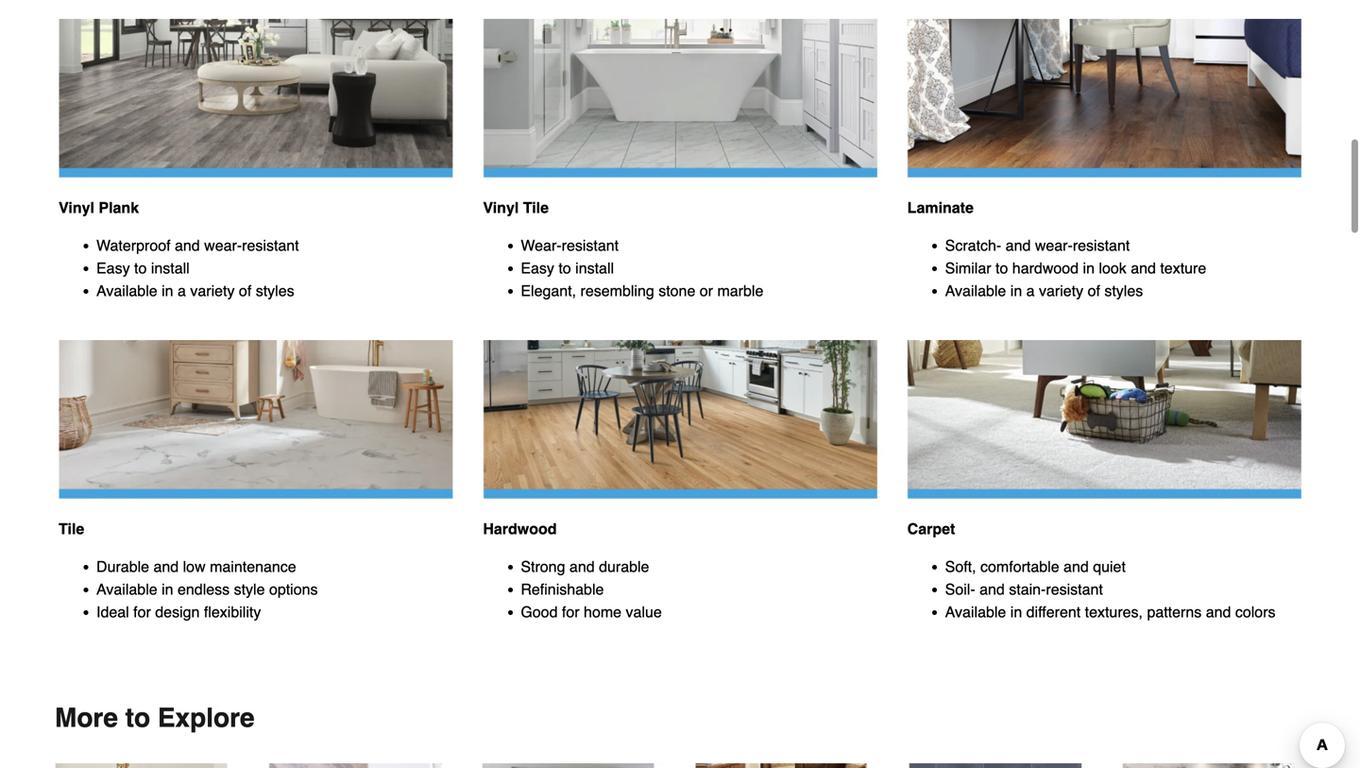 Task type: locate. For each thing, give the bounding box(es) containing it.
value
[[626, 603, 662, 621]]

wear-
[[521, 237, 562, 254]]

waterproof
[[96, 237, 171, 254]]

scratch- and wear-resistant similar to hardwood in look and texture available in a variety of styles
[[946, 237, 1207, 299]]

install inside the waterproof and wear-resistant easy to install available in a variety of styles
[[151, 259, 190, 277]]

available down soil-
[[946, 603, 1007, 621]]

explore
[[158, 703, 255, 733]]

and
[[175, 237, 200, 254], [1006, 237, 1031, 254], [1131, 259, 1156, 277], [154, 558, 179, 575], [570, 558, 595, 575], [1064, 558, 1089, 575], [980, 580, 1005, 598], [1206, 603, 1232, 621]]

wear-
[[204, 237, 242, 254], [1035, 237, 1073, 254]]

to
[[134, 259, 147, 277], [559, 259, 571, 277], [996, 259, 1009, 277], [125, 703, 150, 733]]

2 variety from the left
[[1039, 282, 1084, 299]]

0 horizontal spatial for
[[133, 603, 151, 621]]

0 horizontal spatial wear-
[[204, 237, 242, 254]]

laminate
[[908, 199, 974, 216]]

1 a from the left
[[178, 282, 186, 299]]

patterns
[[1148, 603, 1202, 621]]

similar
[[946, 259, 992, 277]]

for right ideal
[[133, 603, 151, 621]]

and up hardwood on the top right
[[1006, 237, 1031, 254]]

resistant
[[242, 237, 299, 254], [562, 237, 619, 254], [1073, 237, 1130, 254], [1046, 580, 1103, 598]]

to up 'a bathroom with a white freestanding bathtub and water on a white waterproof floor.' 'image'
[[125, 703, 150, 733]]

soft, comfortable and quiet soil- and stain-resistant available in different textures, patterns and colors
[[946, 558, 1276, 621]]

wear- right waterproof
[[204, 237, 242, 254]]

available down similar
[[946, 282, 1007, 299]]

easy down waterproof
[[96, 259, 130, 277]]

wear- for hardwood
[[1035, 237, 1073, 254]]

good
[[521, 603, 558, 621]]

variety
[[190, 282, 235, 299], [1039, 282, 1084, 299]]

design
[[155, 603, 200, 621]]

wear- inside the waterproof and wear-resistant easy to install available in a variety of styles
[[204, 237, 242, 254]]

and inside "strong and durable refinishable good for home value"
[[570, 558, 595, 575]]

in
[[1083, 259, 1095, 277], [162, 282, 173, 299], [1011, 282, 1023, 299], [162, 580, 173, 598], [1011, 603, 1023, 621]]

a kitchen with white cabinets, a stainless steel oven and medium-brown bamboo flooring. image
[[1123, 763, 1306, 768]]

1 horizontal spatial a
[[1027, 282, 1035, 299]]

variety inside the waterproof and wear-resistant easy to install available in a variety of styles
[[190, 282, 235, 299]]

to right similar
[[996, 259, 1009, 277]]

soil-
[[946, 580, 976, 598]]

a living room with a cream sofa, a gray accent wall and light oak luxury vinyl plank flooring. image
[[482, 763, 665, 768]]

install up resembling
[[576, 259, 614, 277]]

and up refinishable
[[570, 558, 595, 575]]

0 horizontal spatial styles
[[256, 282, 294, 299]]

install
[[151, 259, 190, 277], [576, 259, 614, 277]]

vinyl for vinyl plank
[[59, 199, 94, 216]]

resistant inside 'wear-resistant easy to install elegant, resembling stone or marble'
[[562, 237, 619, 254]]

2 install from the left
[[576, 259, 614, 277]]

resembling
[[581, 282, 655, 299]]

wear- inside the 'scratch- and wear-resistant similar to hardwood in look and texture available in a variety of styles'
[[1035, 237, 1073, 254]]

1 variety from the left
[[190, 282, 235, 299]]

1 vertical spatial tile
[[59, 520, 84, 537]]

vinyl for vinyl tile
[[483, 199, 519, 216]]

vinyl
[[59, 199, 94, 216], [483, 199, 519, 216]]

0 horizontal spatial install
[[151, 259, 190, 277]]

and right look
[[1131, 259, 1156, 277]]

a living room with a white sofa, a cream and oak ottoman and gray-beige vinyl plank flooring. image
[[59, 19, 453, 177]]

to inside 'wear-resistant easy to install elegant, resembling stone or marble'
[[559, 259, 571, 277]]

vinyl tile
[[483, 199, 549, 216]]

a living room with chairs and a wire basket of dog toys on plush white carpet. image
[[908, 340, 1302, 499]]

to inside the 'scratch- and wear-resistant similar to hardwood in look and texture available in a variety of styles'
[[996, 259, 1009, 277]]

a inside the waterproof and wear-resistant easy to install available in a variety of styles
[[178, 282, 186, 299]]

a person laying a piece of brown wood-look peel-and-stick flooring. image
[[268, 763, 452, 768]]

of
[[239, 282, 252, 299], [1088, 282, 1101, 299]]

a inside the 'scratch- and wear-resistant similar to hardwood in look and texture available in a variety of styles'
[[1027, 282, 1035, 299]]

vinyl plank
[[59, 199, 139, 216]]

for
[[133, 603, 151, 621], [562, 603, 580, 621]]

0 horizontal spatial a
[[178, 282, 186, 299]]

1 wear- from the left
[[204, 237, 242, 254]]

styles inside the 'scratch- and wear-resistant similar to hardwood in look and texture available in a variety of styles'
[[1105, 282, 1144, 299]]

1 vinyl from the left
[[59, 199, 94, 216]]

1 of from the left
[[239, 282, 252, 299]]

0 horizontal spatial of
[[239, 282, 252, 299]]

to up elegant,
[[559, 259, 571, 277]]

wear- up hardwood on the top right
[[1035, 237, 1073, 254]]

scratch-
[[946, 237, 1002, 254]]

to down waterproof
[[134, 259, 147, 277]]

1 easy from the left
[[96, 259, 130, 277]]

2 for from the left
[[562, 603, 580, 621]]

1 horizontal spatial styles
[[1105, 282, 1144, 299]]

low
[[183, 558, 206, 575]]

available down waterproof
[[96, 282, 157, 299]]

1 horizontal spatial tile
[[523, 199, 549, 216]]

1 install from the left
[[151, 259, 190, 277]]

in down stain-
[[1011, 603, 1023, 621]]

styles
[[256, 282, 294, 299], [1105, 282, 1144, 299]]

install down waterproof
[[151, 259, 190, 277]]

a
[[178, 282, 186, 299], [1027, 282, 1035, 299]]

resistant inside the 'scratch- and wear-resistant similar to hardwood in look and texture available in a variety of styles'
[[1073, 237, 1130, 254]]

1 horizontal spatial for
[[562, 603, 580, 621]]

for down refinishable
[[562, 603, 580, 621]]

soft,
[[946, 558, 977, 575]]

in down waterproof
[[162, 282, 173, 299]]

a bathroom with a freestanding white bathtub and gray vinyl tile flooring. image
[[483, 19, 877, 177]]

of inside the waterproof and wear-resistant easy to install available in a variety of styles
[[239, 282, 252, 299]]

1 styles from the left
[[256, 282, 294, 299]]

variety inside the 'scratch- and wear-resistant similar to hardwood in look and texture available in a variety of styles'
[[1039, 282, 1084, 299]]

quiet
[[1093, 558, 1126, 575]]

1 horizontal spatial wear-
[[1035, 237, 1073, 254]]

available down 'durable'
[[96, 580, 157, 598]]

and right waterproof
[[175, 237, 200, 254]]

refinishable
[[521, 580, 604, 598]]

more to explore
[[55, 703, 255, 733]]

styles inside the waterproof and wear-resistant easy to install available in a variety of styles
[[256, 282, 294, 299]]

and left colors
[[1206, 603, 1232, 621]]

1 horizontal spatial of
[[1088, 282, 1101, 299]]

1 horizontal spatial easy
[[521, 259, 555, 277]]

stain-
[[1009, 580, 1046, 598]]

or
[[700, 282, 713, 299]]

2 vinyl from the left
[[483, 199, 519, 216]]

2 wear- from the left
[[1035, 237, 1073, 254]]

resistant inside the waterproof and wear-resistant easy to install available in a variety of styles
[[242, 237, 299, 254]]

in inside soft, comfortable and quiet soil- and stain-resistant available in different textures, patterns and colors
[[1011, 603, 1023, 621]]

2 styles from the left
[[1105, 282, 1144, 299]]

2 a from the left
[[1027, 282, 1035, 299]]

0 vertical spatial tile
[[523, 199, 549, 216]]

1 horizontal spatial install
[[576, 259, 614, 277]]

1 horizontal spatial variety
[[1039, 282, 1084, 299]]

0 horizontal spatial variety
[[190, 282, 235, 299]]

stone
[[659, 282, 696, 299]]

a bathroom with a white freestanding bathtub and water on a white waterproof floor. image
[[55, 763, 238, 768]]

2 of from the left
[[1088, 282, 1101, 299]]

easy
[[96, 259, 130, 277], [521, 259, 555, 277]]

easy down wear-
[[521, 259, 555, 277]]

maintenance
[[210, 558, 296, 575]]

texture
[[1161, 259, 1207, 277]]

strong
[[521, 558, 565, 575]]

1 for from the left
[[133, 603, 151, 621]]

a living room a dark brown velvet sofa, a brown buffet and medium-brown wood-look laminate floors. image
[[695, 763, 879, 768]]

of inside the 'scratch- and wear-resistant similar to hardwood in look and texture available in a variety of styles'
[[1088, 282, 1101, 299]]

1 horizontal spatial vinyl
[[483, 199, 519, 216]]

in up design
[[162, 580, 173, 598]]

tile
[[523, 199, 549, 216], [59, 520, 84, 537]]

marble
[[718, 282, 764, 299]]

in inside the waterproof and wear-resistant easy to install available in a variety of styles
[[162, 282, 173, 299]]

available
[[96, 282, 157, 299], [946, 282, 1007, 299], [96, 580, 157, 598], [946, 603, 1007, 621]]

2 easy from the left
[[521, 259, 555, 277]]

0 horizontal spatial easy
[[96, 259, 130, 277]]

and left low
[[154, 558, 179, 575]]

0 horizontal spatial vinyl
[[59, 199, 94, 216]]



Task type: describe. For each thing, give the bounding box(es) containing it.
and inside "durable and low maintenance available in endless style options ideal for design flexibility"
[[154, 558, 179, 575]]

easy inside the waterproof and wear-resistant easy to install available in a variety of styles
[[96, 259, 130, 277]]

carpet
[[908, 520, 956, 537]]

durable
[[96, 558, 149, 575]]

available inside the 'scratch- and wear-resistant similar to hardwood in look and texture available in a variety of styles'
[[946, 282, 1007, 299]]

elegant,
[[521, 282, 576, 299]]

to inside the waterproof and wear-resistant easy to install available in a variety of styles
[[134, 259, 147, 277]]

and right soil-
[[980, 580, 1005, 598]]

more
[[55, 703, 118, 733]]

durable
[[599, 558, 650, 575]]

a kitchen with a table and three black chairs on an oak hardwood floor. image
[[483, 340, 877, 499]]

in left look
[[1083, 259, 1095, 277]]

plank
[[99, 199, 139, 216]]

available inside "durable and low maintenance available in endless style options ideal for design flexibility"
[[96, 580, 157, 598]]

hardwood
[[1013, 259, 1079, 277]]

endless
[[178, 580, 230, 598]]

for inside "durable and low maintenance available in endless style options ideal for design flexibility"
[[133, 603, 151, 621]]

available inside the waterproof and wear-resistant easy to install available in a variety of styles
[[96, 282, 157, 299]]

a bathroom with an oak vanity, white and gray marble-look tile flooring and a freestanding bathtub. image
[[59, 340, 453, 499]]

resistant inside soft, comfortable and quiet soil- and stain-resistant available in different textures, patterns and colors
[[1046, 580, 1103, 598]]

waterproof and wear-resistant easy to install available in a variety of styles
[[96, 237, 299, 299]]

home
[[584, 603, 622, 621]]

textures,
[[1085, 603, 1143, 621]]

durable and low maintenance available in endless style options ideal for design flexibility
[[96, 558, 318, 621]]

style
[[234, 580, 265, 598]]

ideal
[[96, 603, 129, 621]]

flexibility
[[204, 603, 261, 621]]

options
[[269, 580, 318, 598]]

in inside "durable and low maintenance available in endless style options ideal for design flexibility"
[[162, 580, 173, 598]]

in down hardwood on the top right
[[1011, 282, 1023, 299]]

install inside 'wear-resistant easy to install elegant, resembling stone or marble'
[[576, 259, 614, 277]]

and left quiet at the right
[[1064, 558, 1089, 575]]

0 horizontal spatial tile
[[59, 520, 84, 537]]

available inside soft, comfortable and quiet soil- and stain-resistant available in different textures, patterns and colors
[[946, 603, 1007, 621]]

comfortable
[[981, 558, 1060, 575]]

and inside the waterproof and wear-resistant easy to install available in a variety of styles
[[175, 237, 200, 254]]

for inside "strong and durable refinishable good for home value"
[[562, 603, 580, 621]]

hardwood
[[483, 520, 557, 537]]

a kitchen with wood cutting boards, utensils and gray-and-white backsplash floral tile. image
[[909, 763, 1092, 768]]

wear- for install
[[204, 237, 242, 254]]

different
[[1027, 603, 1081, 621]]

look
[[1099, 259, 1127, 277]]

colors
[[1236, 603, 1276, 621]]

easy inside 'wear-resistant easy to install elegant, resembling stone or marble'
[[521, 259, 555, 277]]

strong and durable refinishable good for home value
[[521, 558, 662, 621]]

an office with medium-brown wood plank laminate flooring. image
[[908, 19, 1302, 177]]

wear-resistant easy to install elegant, resembling stone or marble
[[521, 237, 764, 299]]



Task type: vqa. For each thing, say whether or not it's contained in the screenshot.
the Security,
no



